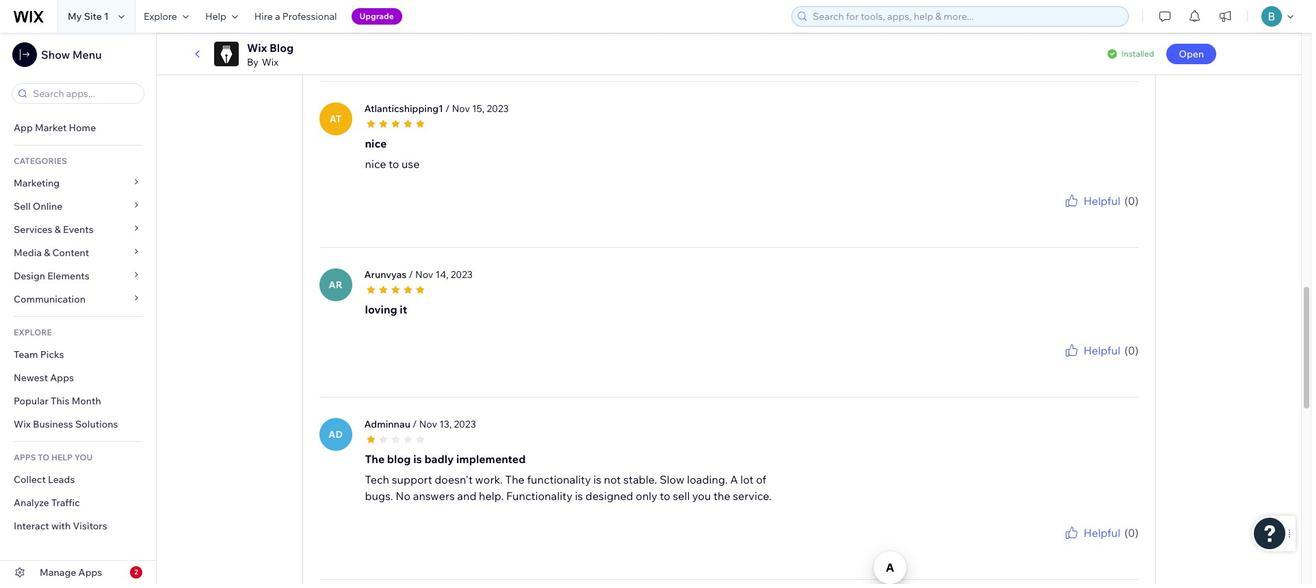 Task type: describe. For each thing, give the bounding box(es) containing it.
manage apps
[[40, 567, 102, 579]]

arunvyas
[[364, 269, 407, 281]]

for for / nov 13, 2023
[[1071, 542, 1082, 552]]

interact
[[14, 521, 49, 533]]

atlanticshipping1
[[364, 102, 443, 115]]

1 (0) from the top
[[1125, 28, 1139, 41]]

installed
[[1122, 49, 1154, 59]]

thank for / nov 13, 2023
[[1030, 542, 1054, 552]]

online
[[33, 200, 63, 213]]

show
[[41, 48, 70, 62]]

leads
[[48, 474, 75, 486]]

nov for use
[[452, 102, 470, 115]]

open button
[[1167, 44, 1217, 64]]

support
[[392, 473, 432, 487]]

& for content
[[44, 247, 50, 259]]

1
[[104, 10, 109, 23]]

blog
[[387, 453, 411, 466]]

Search apps... field
[[29, 84, 140, 103]]

feedback for arunvyas / nov 14, 2023
[[1103, 359, 1139, 369]]

tech
[[365, 473, 389, 487]]

team picks
[[14, 349, 64, 361]]

your for / nov 13, 2023
[[1084, 542, 1101, 552]]

loving it
[[365, 303, 407, 317]]

events
[[63, 224, 94, 236]]

manage
[[40, 567, 76, 579]]

newest
[[14, 372, 48, 385]]

apps
[[14, 453, 36, 463]]

design elements
[[14, 270, 90, 283]]

2 helpful from the top
[[1084, 194, 1121, 208]]

app
[[14, 122, 33, 134]]

marketing link
[[0, 172, 156, 195]]

1 nice from the top
[[365, 137, 387, 150]]

service.
[[733, 490, 772, 503]]

atlanticshipping1 / nov 15, 2023
[[364, 102, 509, 115]]

3 (0) from the top
[[1125, 344, 1139, 358]]

services & events
[[14, 224, 94, 236]]

menu
[[72, 48, 102, 62]]

1 vertical spatial the
[[505, 473, 525, 487]]

and
[[457, 490, 477, 503]]

functionality
[[527, 473, 591, 487]]

3 helpful button from the top
[[1063, 343, 1121, 359]]

a
[[275, 10, 280, 23]]

stable.
[[623, 473, 657, 487]]

traffic
[[51, 497, 80, 510]]

slow
[[660, 473, 685, 487]]

this
[[51, 395, 69, 408]]

the
[[714, 490, 730, 503]]

bugs.
[[365, 490, 393, 503]]

0 vertical spatial is
[[413, 453, 422, 466]]

hire
[[254, 10, 273, 23]]

services
[[14, 224, 52, 236]]

2 horizontal spatial is
[[593, 473, 602, 487]]

help.
[[479, 490, 504, 503]]

loving
[[365, 303, 397, 317]]

the blog is badly implemented tech support doesn't work. the functionality is not stable. slow loading. a lot of bugs. no answers and help. functionality is designed only to sell you the service.
[[365, 453, 772, 503]]

badly
[[424, 453, 454, 466]]

apps for newest apps
[[50, 372, 74, 385]]

/ for badly
[[413, 418, 417, 431]]

home
[[69, 122, 96, 134]]

app market home link
[[0, 116, 156, 140]]

hire a professional
[[254, 10, 337, 23]]

show menu
[[41, 48, 102, 62]]

use
[[402, 157, 420, 171]]

your for / nov 14, 2023
[[1084, 359, 1101, 369]]

collect leads link
[[0, 469, 156, 492]]

to inside the blog is badly implemented tech support doesn't work. the functionality is not stable. slow loading. a lot of bugs. no answers and help. functionality is designed only to sell you the service.
[[660, 490, 670, 503]]

sell online link
[[0, 195, 156, 218]]

explore
[[144, 10, 177, 23]]

4 helpful button from the top
[[1063, 525, 1121, 542]]

no
[[396, 490, 411, 503]]

media & content
[[14, 247, 89, 259]]

work.
[[475, 473, 503, 487]]

communication
[[14, 294, 88, 306]]

services & events link
[[0, 218, 156, 242]]

categories
[[14, 156, 67, 166]]

thank for / nov 14, 2023
[[1030, 359, 1054, 369]]

marketing
[[14, 177, 60, 190]]

you
[[74, 453, 93, 463]]

not
[[604, 473, 621, 487]]

month
[[72, 395, 101, 408]]

for for / nov 14, 2023
[[1071, 359, 1082, 369]]

interact with visitors
[[14, 521, 107, 533]]

15,
[[472, 102, 485, 115]]

sidebar element
[[0, 33, 157, 585]]

3 helpful from the top
[[1084, 344, 1121, 358]]

& for events
[[55, 224, 61, 236]]

answers
[[413, 490, 455, 503]]

ar
[[329, 279, 343, 291]]

nov for badly
[[419, 418, 437, 431]]

it
[[400, 303, 407, 317]]

adminnau
[[364, 418, 410, 431]]

design elements link
[[0, 265, 156, 288]]

newest apps link
[[0, 367, 156, 390]]

analyze traffic link
[[0, 492, 156, 515]]

site
[[84, 10, 102, 23]]

13,
[[439, 418, 452, 431]]

you inside the blog is badly implemented tech support doesn't work. the functionality is not stable. slow loading. a lot of bugs. no answers and help. functionality is designed only to sell you the service.
[[692, 490, 711, 503]]

wix blog by wix
[[247, 41, 294, 68]]

popular this month link
[[0, 390, 156, 413]]



Task type: vqa. For each thing, say whether or not it's contained in the screenshot.
rightmost Apps
yes



Task type: locate. For each thing, give the bounding box(es) containing it.
1 vertical spatial /
[[409, 269, 413, 281]]

2 feedback from the top
[[1103, 542, 1139, 552]]

2 thank from the top
[[1030, 542, 1054, 552]]

you for / nov 14, 2023
[[1056, 359, 1070, 369]]

lot
[[740, 473, 754, 487]]

& right media
[[44, 247, 50, 259]]

/ right 'arunvyas'
[[409, 269, 413, 281]]

you
[[1056, 359, 1070, 369], [692, 490, 711, 503], [1056, 542, 1070, 552]]

apps for manage apps
[[78, 567, 102, 579]]

apps up this
[[50, 372, 74, 385]]

thank you for your feedback
[[1030, 359, 1139, 369], [1030, 542, 1139, 552]]

1 horizontal spatial to
[[660, 490, 670, 503]]

2023 right 14,
[[451, 269, 473, 281]]

elements
[[47, 270, 90, 283]]

apps
[[50, 372, 74, 385], [78, 567, 102, 579]]

wix business solutions
[[14, 419, 118, 431]]

/ for use
[[445, 102, 450, 115]]

blog
[[269, 41, 294, 55]]

0 horizontal spatial is
[[413, 453, 422, 466]]

1 vertical spatial you
[[692, 490, 711, 503]]

1 for from the top
[[1071, 359, 1082, 369]]

2023 for badly
[[454, 418, 476, 431]]

wix blog logo image
[[214, 42, 239, 66]]

1 vertical spatial wix
[[262, 56, 278, 68]]

& left events
[[55, 224, 61, 236]]

2023
[[487, 102, 509, 115], [451, 269, 473, 281], [454, 418, 476, 431]]

of
[[756, 473, 766, 487]]

1 feedback from the top
[[1103, 359, 1139, 369]]

my
[[68, 10, 82, 23]]

interact with visitors link
[[0, 515, 156, 538]]

the
[[365, 453, 385, 466], [505, 473, 525, 487]]

2023 for use
[[487, 102, 509, 115]]

2 nice from the top
[[365, 157, 386, 171]]

nice down atlanticshipping1
[[365, 137, 387, 150]]

1 vertical spatial &
[[44, 247, 50, 259]]

to left sell at bottom right
[[660, 490, 670, 503]]

is left not
[[593, 473, 602, 487]]

by
[[247, 56, 258, 68]]

feedback for adminnau / nov 13, 2023
[[1103, 542, 1139, 552]]

wix for business
[[14, 419, 31, 431]]

1 vertical spatial for
[[1071, 542, 1082, 552]]

doesn't
[[435, 473, 473, 487]]

2 thank you for your feedback from the top
[[1030, 542, 1139, 552]]

wix business solutions link
[[0, 413, 156, 437]]

0 vertical spatial for
[[1071, 359, 1082, 369]]

/ left 15,
[[445, 102, 450, 115]]

0 vertical spatial thank
[[1030, 359, 1054, 369]]

popular
[[14, 395, 49, 408]]

wix inside sidebar element
[[14, 419, 31, 431]]

2 vertical spatial 2023
[[454, 418, 476, 431]]

to
[[389, 157, 399, 171], [660, 490, 670, 503]]

collect leads
[[14, 474, 75, 486]]

team picks link
[[0, 343, 156, 367]]

only
[[636, 490, 657, 503]]

newest apps
[[14, 372, 74, 385]]

wix down popular
[[14, 419, 31, 431]]

1 vertical spatial to
[[660, 490, 670, 503]]

visitors
[[73, 521, 107, 533]]

0 vertical spatial nov
[[452, 102, 470, 115]]

a
[[730, 473, 738, 487]]

helpful
[[1084, 28, 1121, 41], [1084, 194, 1121, 208], [1084, 344, 1121, 358], [1084, 527, 1121, 540]]

4 (0) from the top
[[1125, 527, 1139, 540]]

to
[[38, 453, 49, 463]]

0 vertical spatial to
[[389, 157, 399, 171]]

0 vertical spatial your
[[1084, 359, 1101, 369]]

professional
[[282, 10, 337, 23]]

1 helpful button from the top
[[1063, 26, 1121, 43]]

2 your from the top
[[1084, 542, 1101, 552]]

1 vertical spatial apps
[[78, 567, 102, 579]]

1 your from the top
[[1084, 359, 1101, 369]]

wix for blog
[[247, 41, 267, 55]]

upgrade
[[360, 11, 394, 21]]

help button
[[197, 0, 246, 33]]

2023 right 13,
[[454, 418, 476, 431]]

1 vertical spatial is
[[593, 473, 602, 487]]

1 vertical spatial nov
[[415, 269, 433, 281]]

&
[[55, 224, 61, 236], [44, 247, 50, 259]]

sell online
[[14, 200, 63, 213]]

loading.
[[687, 473, 728, 487]]

0 vertical spatial feedback
[[1103, 359, 1139, 369]]

media & content link
[[0, 242, 156, 265]]

content
[[52, 247, 89, 259]]

1 horizontal spatial apps
[[78, 567, 102, 579]]

help
[[205, 10, 226, 23]]

0 vertical spatial you
[[1056, 359, 1070, 369]]

thank you for your feedback for / nov 14, 2023
[[1030, 359, 1139, 369]]

analyze
[[14, 497, 49, 510]]

1 horizontal spatial the
[[505, 473, 525, 487]]

2 vertical spatial /
[[413, 418, 417, 431]]

1 helpful from the top
[[1084, 28, 1121, 41]]

1 horizontal spatial &
[[55, 224, 61, 236]]

show menu button
[[12, 42, 102, 67]]

2023 right 15,
[[487, 102, 509, 115]]

to inside the 'nice nice to use'
[[389, 157, 399, 171]]

1 vertical spatial 2023
[[451, 269, 473, 281]]

designed
[[586, 490, 633, 503]]

sell
[[14, 200, 31, 213]]

picks
[[40, 349, 64, 361]]

the up tech in the left bottom of the page
[[365, 453, 385, 466]]

2 helpful button from the top
[[1063, 193, 1121, 209]]

4 helpful from the top
[[1084, 527, 1121, 540]]

0 vertical spatial nice
[[365, 137, 387, 150]]

2
[[134, 569, 138, 577]]

thank you for your feedback for / nov 13, 2023
[[1030, 542, 1139, 552]]

communication link
[[0, 288, 156, 311]]

1 vertical spatial your
[[1084, 542, 1101, 552]]

sell
[[673, 490, 690, 503]]

at
[[329, 113, 342, 125]]

with
[[51, 521, 71, 533]]

solutions
[[75, 419, 118, 431]]

popular this month
[[14, 395, 101, 408]]

2 vertical spatial is
[[575, 490, 583, 503]]

collect
[[14, 474, 46, 486]]

0 vertical spatial &
[[55, 224, 61, 236]]

apps right manage
[[78, 567, 102, 579]]

open
[[1179, 48, 1204, 60]]

14,
[[435, 269, 448, 281]]

0 horizontal spatial the
[[365, 453, 385, 466]]

0 horizontal spatial &
[[44, 247, 50, 259]]

nice
[[365, 137, 387, 150], [365, 157, 386, 171]]

1 vertical spatial thank you for your feedback
[[1030, 542, 1139, 552]]

adminnau / nov 13, 2023
[[364, 418, 476, 431]]

2 vertical spatial wix
[[14, 419, 31, 431]]

nov left 13,
[[419, 418, 437, 431]]

to left use
[[389, 157, 399, 171]]

0 vertical spatial the
[[365, 453, 385, 466]]

wix up by
[[247, 41, 267, 55]]

hire a professional link
[[246, 0, 345, 33]]

1 vertical spatial feedback
[[1103, 542, 1139, 552]]

0 vertical spatial 2023
[[487, 102, 509, 115]]

1 horizontal spatial is
[[575, 490, 583, 503]]

1 vertical spatial nice
[[365, 157, 386, 171]]

nov left 15,
[[452, 102, 470, 115]]

analyze traffic
[[14, 497, 80, 510]]

nice nice to use
[[365, 137, 420, 171]]

0 vertical spatial apps
[[50, 372, 74, 385]]

wix right by
[[262, 56, 278, 68]]

for
[[1071, 359, 1082, 369], [1071, 542, 1082, 552]]

is down functionality
[[575, 490, 583, 503]]

you for / nov 13, 2023
[[1056, 542, 1070, 552]]

0 horizontal spatial to
[[389, 157, 399, 171]]

1 vertical spatial thank
[[1030, 542, 1054, 552]]

2 for from the top
[[1071, 542, 1082, 552]]

the right the work.
[[505, 473, 525, 487]]

0 vertical spatial /
[[445, 102, 450, 115]]

arunvyas / nov 14, 2023
[[364, 269, 473, 281]]

2 vertical spatial nov
[[419, 418, 437, 431]]

apps to help you
[[14, 453, 93, 463]]

1 thank from the top
[[1030, 359, 1054, 369]]

is right blog
[[413, 453, 422, 466]]

nice left use
[[365, 157, 386, 171]]

2 vertical spatial you
[[1056, 542, 1070, 552]]

0 vertical spatial wix
[[247, 41, 267, 55]]

market
[[35, 122, 67, 134]]

/ right adminnau
[[413, 418, 417, 431]]

1 thank you for your feedback from the top
[[1030, 359, 1139, 369]]

ad
[[328, 429, 343, 441]]

team
[[14, 349, 38, 361]]

2 (0) from the top
[[1125, 194, 1139, 208]]

upgrade button
[[351, 8, 402, 25]]

nov left 14,
[[415, 269, 433, 281]]

0 horizontal spatial apps
[[50, 372, 74, 385]]

0 vertical spatial thank you for your feedback
[[1030, 359, 1139, 369]]

design
[[14, 270, 45, 283]]

explore
[[14, 328, 52, 338]]

Search for tools, apps, help & more... field
[[809, 7, 1124, 26]]



